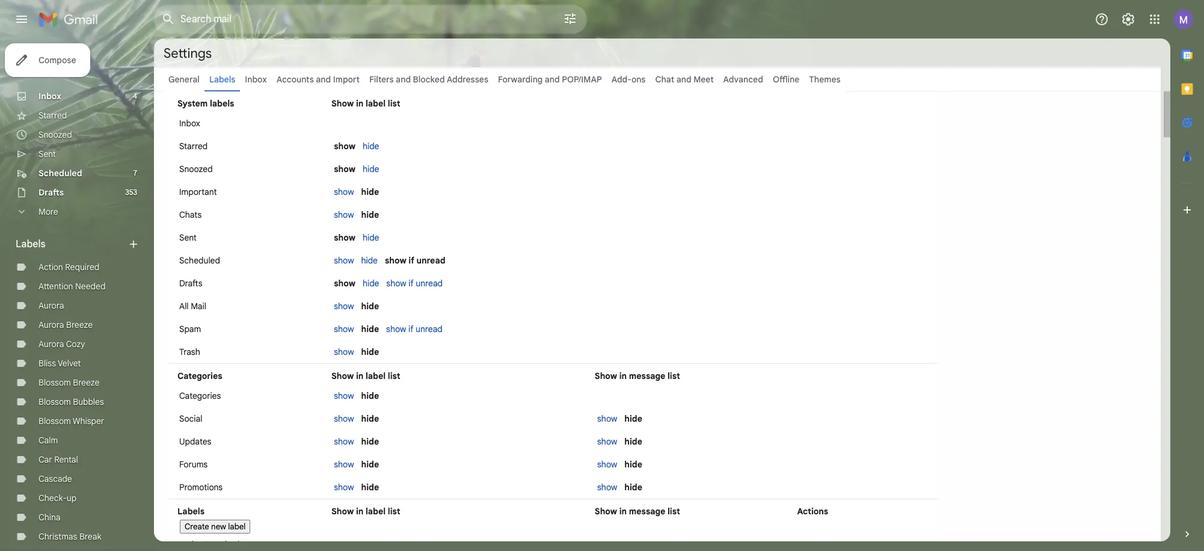 Task type: vqa. For each thing, say whether or not it's contained in the screenshot.
Cheers,
no



Task type: describe. For each thing, give the bounding box(es) containing it.
car rental
[[39, 454, 78, 465]]

4
[[133, 91, 137, 100]]

aurora cozy
[[39, 339, 85, 350]]

and for accounts
[[316, 74, 331, 85]]

filters
[[369, 74, 394, 85]]

up
[[67, 493, 77, 504]]

2 vertical spatial inbox
[[179, 118, 200, 129]]

aurora link
[[39, 300, 64, 311]]

hide link for starred
[[363, 141, 379, 152]]

show for categories
[[332, 371, 354, 381]]

1 vertical spatial drafts
[[179, 278, 203, 289]]

show in label list for categories
[[332, 371, 401, 381]]

cascade link
[[39, 474, 72, 484]]

forwarding
[[498, 74, 543, 85]]

system
[[177, 98, 208, 109]]

blossom whisper
[[39, 416, 104, 427]]

attention
[[39, 281, 73, 292]]

filters and blocked addresses link
[[369, 74, 489, 85]]

filters and blocked addresses
[[369, 74, 489, 85]]

show link for chats
[[334, 209, 354, 220]]

show link for important
[[334, 187, 354, 197]]

trash
[[179, 347, 200, 357]]

all mail
[[179, 301, 206, 312]]

check-up link
[[39, 493, 77, 504]]

import
[[333, 74, 360, 85]]

message for categories
[[629, 371, 666, 381]]

show in message list for labels
[[595, 506, 680, 517]]

promotions
[[179, 482, 223, 493]]

hide link for snoozed
[[363, 164, 379, 174]]

social
[[179, 413, 202, 424]]

labels
[[210, 98, 234, 109]]

0 vertical spatial categories
[[177, 371, 222, 381]]

message for labels
[[629, 506, 666, 517]]

actions
[[797, 506, 829, 517]]

blossom bubbles
[[39, 397, 104, 407]]

and for chat
[[677, 74, 692, 85]]

breeze for aurora breeze
[[66, 319, 93, 330]]

2 vertical spatial labels
[[177, 506, 205, 517]]

aurora for aurora breeze
[[39, 319, 64, 330]]

attention needed link
[[39, 281, 105, 292]]

blossom for blossom bubbles
[[39, 397, 71, 407]]

blossom breeze link
[[39, 377, 100, 388]]

offline
[[773, 74, 800, 85]]

action required inside labels navigation
[[39, 262, 99, 273]]

create
[[185, 522, 209, 532]]

accounts and import
[[277, 74, 360, 85]]

7
[[133, 168, 137, 177]]

show for labels
[[332, 506, 354, 517]]

system labels
[[177, 98, 234, 109]]

remove
[[800, 540, 828, 551]]

all
[[179, 301, 189, 312]]

china
[[39, 512, 61, 523]]

hide link for sent
[[363, 232, 379, 243]]

scheduled link
[[39, 168, 82, 179]]

action required link
[[39, 262, 99, 273]]

compose
[[39, 55, 76, 66]]

advanced search options image
[[558, 7, 582, 31]]

show link for all mail
[[334, 301, 354, 312]]

create new label button
[[180, 520, 250, 534]]

drafts inside labels navigation
[[39, 187, 64, 198]]

show if unread link for action required
[[386, 540, 443, 551]]

1 vertical spatial snoozed
[[179, 164, 213, 174]]

forwarding and pop/imap
[[498, 74, 602, 85]]

show if unread for action required
[[386, 540, 443, 551]]

spam
[[179, 324, 201, 335]]

forums
[[179, 459, 208, 470]]

bliss velvet link
[[39, 358, 81, 369]]

gmail image
[[39, 7, 104, 31]]

check-
[[39, 493, 67, 504]]

if for spam
[[409, 324, 414, 335]]

show link for updates
[[334, 436, 354, 447]]

general link
[[168, 74, 200, 85]]

important
[[179, 187, 217, 197]]

in for labels
[[356, 506, 364, 517]]

blocked
[[413, 74, 445, 85]]

labels heading
[[16, 238, 128, 250]]

needed
[[75, 281, 105, 292]]

aurora breeze link
[[39, 319, 93, 330]]

ons
[[632, 74, 646, 85]]

bliss velvet
[[39, 358, 81, 369]]

aurora cozy link
[[39, 339, 85, 350]]

list for categories
[[388, 371, 401, 381]]

updates
[[179, 436, 211, 447]]

snoozed link
[[39, 129, 72, 140]]

unread for drafts
[[416, 278, 443, 289]]

sent link
[[39, 149, 56, 159]]

christmas break link
[[39, 531, 101, 542]]

drafts link
[[39, 187, 64, 198]]

unread for spam
[[416, 324, 443, 335]]

show link for scheduled
[[334, 255, 354, 266]]

list for system labels
[[388, 98, 401, 109]]

support image
[[1095, 12, 1110, 26]]

aurora for aurora link on the bottom left
[[39, 300, 64, 311]]

bliss
[[39, 358, 56, 369]]

scheduled inside labels navigation
[[39, 168, 82, 179]]

show link for social
[[334, 413, 354, 424]]

velvet
[[58, 358, 81, 369]]

labels link
[[209, 74, 235, 85]]

christmas break
[[39, 531, 101, 542]]

blossom breeze
[[39, 377, 100, 388]]

advanced
[[724, 74, 763, 85]]

pop/imap
[[562, 74, 602, 85]]

hide link for action required
[[363, 540, 379, 551]]

settings
[[164, 45, 212, 61]]

blossom for blossom breeze
[[39, 377, 71, 388]]



Task type: locate. For each thing, give the bounding box(es) containing it.
attention needed
[[39, 281, 105, 292]]

1 vertical spatial labels
[[16, 238, 45, 250]]

hide link
[[363, 141, 379, 152], [363, 164, 379, 174], [363, 232, 379, 243], [361, 255, 378, 266], [363, 278, 379, 289], [363, 540, 379, 551], [626, 540, 643, 551]]

general
[[168, 74, 200, 85]]

1 show if unread link from the top
[[386, 278, 443, 289]]

advanced link
[[724, 74, 763, 85]]

new
[[211, 522, 226, 532]]

2 horizontal spatial labels
[[209, 74, 235, 85]]

2 vertical spatial show if unread link
[[386, 540, 443, 551]]

chat and meet link
[[655, 74, 714, 85]]

show in label list for labels
[[332, 506, 401, 517]]

inbox up starred link on the left top of page
[[39, 91, 61, 102]]

scheduled up mail
[[179, 255, 220, 266]]

required down the new
[[205, 539, 240, 550]]

1 vertical spatial inbox
[[39, 91, 61, 102]]

themes
[[809, 74, 841, 85]]

3 aurora from the top
[[39, 339, 64, 350]]

4 and from the left
[[677, 74, 692, 85]]

Search mail text field
[[181, 13, 529, 25]]

show
[[332, 98, 354, 109], [332, 371, 354, 381], [595, 371, 617, 381], [332, 506, 354, 517], [595, 506, 617, 517]]

0 horizontal spatial inbox
[[39, 91, 61, 102]]

2 message from the top
[[629, 506, 666, 517]]

1 vertical spatial inbox link
[[39, 91, 61, 102]]

2 blossom from the top
[[39, 397, 71, 407]]

sent down snoozed 'link'
[[39, 149, 56, 159]]

add-
[[612, 74, 632, 85]]

whisper
[[73, 416, 104, 427]]

0 vertical spatial action required
[[39, 262, 99, 273]]

1 horizontal spatial action required
[[179, 539, 240, 550]]

0 horizontal spatial starred
[[39, 110, 67, 121]]

breeze up bubbles
[[73, 377, 100, 388]]

blossom whisper link
[[39, 416, 104, 427]]

2 and from the left
[[396, 74, 411, 85]]

show if unread for spam
[[386, 324, 443, 335]]

breeze for blossom breeze
[[73, 377, 100, 388]]

blossom
[[39, 377, 71, 388], [39, 397, 71, 407], [39, 416, 71, 427]]

1 vertical spatial show if unread link
[[386, 324, 443, 335]]

accounts and import link
[[277, 74, 360, 85]]

0 horizontal spatial drafts
[[39, 187, 64, 198]]

1 vertical spatial categories
[[179, 390, 221, 401]]

and for filters
[[396, 74, 411, 85]]

action required up attention needed
[[39, 262, 99, 273]]

action inside labels navigation
[[39, 262, 63, 273]]

calm link
[[39, 435, 58, 446]]

and for forwarding
[[545, 74, 560, 85]]

starred link
[[39, 110, 67, 121]]

0 vertical spatial show if unread link
[[386, 278, 443, 289]]

1 if from the top
[[409, 255, 414, 266]]

1 and from the left
[[316, 74, 331, 85]]

1 horizontal spatial scheduled
[[179, 255, 220, 266]]

0 vertical spatial required
[[65, 262, 99, 273]]

addresses
[[447, 74, 489, 85]]

forwarding and pop/imap link
[[498, 74, 602, 85]]

sent down chats
[[179, 232, 197, 243]]

and right chat
[[677, 74, 692, 85]]

list for labels
[[388, 506, 401, 517]]

remove link
[[800, 540, 828, 551]]

show link for promotions
[[334, 482, 354, 493]]

blossom down blossom breeze at the bottom left
[[39, 397, 71, 407]]

show for system labels
[[332, 98, 354, 109]]

1 horizontal spatial drafts
[[179, 278, 203, 289]]

sent inside labels navigation
[[39, 149, 56, 159]]

china link
[[39, 512, 61, 523]]

snoozed inside labels navigation
[[39, 129, 72, 140]]

list
[[388, 98, 401, 109], [388, 371, 401, 381], [668, 371, 680, 381], [388, 506, 401, 517], [668, 506, 680, 517]]

1 vertical spatial message
[[629, 506, 666, 517]]

action up attention
[[39, 262, 63, 273]]

label for categories
[[366, 371, 386, 381]]

0 vertical spatial labels
[[209, 74, 235, 85]]

0 horizontal spatial required
[[65, 262, 99, 273]]

1 blossom from the top
[[39, 377, 71, 388]]

2 horizontal spatial inbox
[[245, 74, 267, 85]]

edit link
[[836, 540, 850, 551]]

aurora breeze
[[39, 319, 93, 330]]

labels inside navigation
[[16, 238, 45, 250]]

action required down create new label 'button'
[[179, 539, 240, 550]]

show if unread link
[[386, 278, 443, 289], [386, 324, 443, 335], [386, 540, 443, 551]]

blossom for blossom whisper
[[39, 416, 71, 427]]

aurora down attention
[[39, 300, 64, 311]]

0 vertical spatial breeze
[[66, 319, 93, 330]]

labels for labels heading
[[16, 238, 45, 250]]

unread
[[417, 255, 446, 266], [416, 278, 443, 289], [416, 324, 443, 335], [416, 540, 443, 551]]

353
[[125, 188, 137, 197]]

label
[[366, 98, 386, 109], [366, 371, 386, 381], [366, 506, 386, 517], [228, 522, 246, 532]]

main menu image
[[14, 12, 29, 26]]

hide link for scheduled
[[361, 255, 378, 266]]

0 horizontal spatial snoozed
[[39, 129, 72, 140]]

0 vertical spatial aurora
[[39, 300, 64, 311]]

label inside 'button'
[[228, 522, 246, 532]]

label for system labels
[[366, 98, 386, 109]]

show in message list for categories
[[595, 371, 680, 381]]

labels up 'labels'
[[209, 74, 235, 85]]

2 vertical spatial show in label list
[[332, 506, 401, 517]]

in for system labels
[[356, 98, 364, 109]]

2 vertical spatial blossom
[[39, 416, 71, 427]]

1 horizontal spatial sent
[[179, 232, 197, 243]]

action required
[[39, 262, 99, 273], [179, 539, 240, 550]]

2 show in label list from the top
[[332, 371, 401, 381]]

blossom down the bliss velvet in the bottom left of the page
[[39, 377, 71, 388]]

chat and meet
[[655, 74, 714, 85]]

compose button
[[5, 43, 91, 77]]

1 aurora from the top
[[39, 300, 64, 311]]

1 horizontal spatial required
[[205, 539, 240, 550]]

chats
[[179, 209, 202, 220]]

1 show in label list from the top
[[332, 98, 401, 109]]

1 horizontal spatial action
[[179, 539, 203, 550]]

1 vertical spatial aurora
[[39, 319, 64, 330]]

if for drafts
[[409, 278, 414, 289]]

more button
[[0, 202, 144, 221]]

1 vertical spatial breeze
[[73, 377, 100, 388]]

required up needed
[[65, 262, 99, 273]]

2 aurora from the top
[[39, 319, 64, 330]]

bubbles
[[73, 397, 104, 407]]

themes link
[[809, 74, 841, 85]]

show if unread for drafts
[[386, 278, 443, 289]]

3 show in label list from the top
[[332, 506, 401, 517]]

chat
[[655, 74, 675, 85]]

breeze up cozy
[[66, 319, 93, 330]]

more
[[39, 206, 58, 217]]

show link for forums
[[334, 459, 354, 470]]

if for action required
[[409, 540, 414, 551]]

0 vertical spatial show in message list
[[595, 371, 680, 381]]

1 message from the top
[[629, 371, 666, 381]]

0 horizontal spatial action required
[[39, 262, 99, 273]]

1 vertical spatial scheduled
[[179, 255, 220, 266]]

0 vertical spatial starred
[[39, 110, 67, 121]]

0 horizontal spatial scheduled
[[39, 168, 82, 179]]

hide
[[363, 141, 379, 152], [363, 164, 379, 174], [361, 187, 379, 197], [361, 209, 379, 220], [363, 232, 379, 243], [361, 255, 378, 266], [363, 278, 379, 289], [361, 301, 379, 312], [361, 324, 379, 335], [361, 347, 379, 357], [361, 390, 379, 401], [361, 413, 379, 424], [625, 413, 643, 424], [361, 436, 379, 447], [625, 436, 643, 447], [361, 459, 379, 470], [625, 459, 643, 470], [361, 482, 379, 493], [625, 482, 643, 493], [363, 540, 379, 551], [626, 540, 643, 551]]

label for labels
[[366, 506, 386, 517]]

show link for categories
[[334, 390, 354, 401]]

labels for labels link
[[209, 74, 235, 85]]

add-ons link
[[612, 74, 646, 85]]

calm
[[39, 435, 58, 446]]

1 vertical spatial required
[[205, 539, 240, 550]]

1 vertical spatial action required
[[179, 539, 240, 550]]

2 if from the top
[[409, 278, 414, 289]]

None search field
[[154, 5, 587, 34]]

create new label
[[185, 522, 246, 532]]

settings image
[[1122, 12, 1136, 26]]

meet
[[694, 74, 714, 85]]

0 vertical spatial message
[[629, 371, 666, 381]]

1 show in message list from the top
[[595, 371, 680, 381]]

show link for trash
[[334, 347, 354, 357]]

1 vertical spatial starred
[[179, 141, 208, 152]]

aurora
[[39, 300, 64, 311], [39, 319, 64, 330], [39, 339, 64, 350]]

car rental link
[[39, 454, 78, 465]]

inbox inside labels navigation
[[39, 91, 61, 102]]

0 vertical spatial snoozed
[[39, 129, 72, 140]]

1 horizontal spatial inbox
[[179, 118, 200, 129]]

starred down system
[[179, 141, 208, 152]]

cascade
[[39, 474, 72, 484]]

0 horizontal spatial action
[[39, 262, 63, 273]]

snoozed
[[39, 129, 72, 140], [179, 164, 213, 174]]

3 if from the top
[[409, 324, 414, 335]]

inbox
[[245, 74, 267, 85], [39, 91, 61, 102], [179, 118, 200, 129]]

show in label list for system labels
[[332, 98, 401, 109]]

show
[[334, 141, 356, 152], [334, 164, 356, 174], [334, 187, 354, 197], [334, 209, 354, 220], [334, 232, 356, 243], [334, 255, 354, 266], [385, 255, 407, 266], [334, 278, 356, 289], [386, 278, 407, 289], [334, 301, 354, 312], [334, 324, 354, 335], [386, 324, 406, 335], [334, 347, 354, 357], [334, 390, 354, 401], [334, 413, 354, 424], [597, 413, 618, 424], [334, 436, 354, 447], [597, 436, 618, 447], [334, 459, 354, 470], [597, 459, 618, 470], [334, 482, 354, 493], [597, 482, 618, 493], [334, 540, 356, 551], [386, 540, 407, 551], [597, 540, 619, 551]]

labels
[[209, 74, 235, 85], [16, 238, 45, 250], [177, 506, 205, 517]]

unread for action required
[[416, 540, 443, 551]]

mail
[[191, 301, 206, 312]]

2 show if unread link from the top
[[386, 324, 443, 335]]

check-up
[[39, 493, 77, 504]]

categories down trash
[[177, 371, 222, 381]]

show if unread link for drafts
[[386, 278, 443, 289]]

1 vertical spatial blossom
[[39, 397, 71, 407]]

2 vertical spatial aurora
[[39, 339, 64, 350]]

0 horizontal spatial inbox link
[[39, 91, 61, 102]]

0 vertical spatial show in label list
[[332, 98, 401, 109]]

1 horizontal spatial starred
[[179, 141, 208, 152]]

labels up create
[[177, 506, 205, 517]]

inbox right labels link
[[245, 74, 267, 85]]

in
[[356, 98, 364, 109], [356, 371, 364, 381], [620, 371, 627, 381], [356, 506, 364, 517], [620, 506, 627, 517]]

1 vertical spatial show in message list
[[595, 506, 680, 517]]

and left import at the left
[[316, 74, 331, 85]]

in for categories
[[356, 371, 364, 381]]

accounts
[[277, 74, 314, 85]]

blossom bubbles link
[[39, 397, 104, 407]]

snoozed down starred link on the left top of page
[[39, 129, 72, 140]]

1 vertical spatial action
[[179, 539, 203, 550]]

offline link
[[773, 74, 800, 85]]

christmas
[[39, 531, 77, 542]]

0 vertical spatial sent
[[39, 149, 56, 159]]

hide link for drafts
[[363, 278, 379, 289]]

show if unread
[[385, 255, 446, 266], [386, 278, 443, 289], [386, 324, 443, 335], [386, 540, 443, 551]]

3 and from the left
[[545, 74, 560, 85]]

0 horizontal spatial labels
[[16, 238, 45, 250]]

inbox down system
[[179, 118, 200, 129]]

1 horizontal spatial snoozed
[[179, 164, 213, 174]]

message
[[629, 371, 666, 381], [629, 506, 666, 517]]

cozy
[[66, 339, 85, 350]]

0 vertical spatial inbox link
[[245, 74, 267, 85]]

0 vertical spatial blossom
[[39, 377, 71, 388]]

1 horizontal spatial labels
[[177, 506, 205, 517]]

required inside labels navigation
[[65, 262, 99, 273]]

drafts up the more
[[39, 187, 64, 198]]

2 show in message list from the top
[[595, 506, 680, 517]]

inbox link up starred link on the left top of page
[[39, 91, 61, 102]]

labels navigation
[[0, 39, 154, 551]]

0 vertical spatial scheduled
[[39, 168, 82, 179]]

labels down the more
[[16, 238, 45, 250]]

1 vertical spatial sent
[[179, 232, 197, 243]]

starred inside labels navigation
[[39, 110, 67, 121]]

1 horizontal spatial inbox link
[[245, 74, 267, 85]]

action down create
[[179, 539, 203, 550]]

categories up social
[[179, 390, 221, 401]]

inbox for "inbox" link to the bottom
[[39, 91, 61, 102]]

car
[[39, 454, 52, 465]]

starred up snoozed 'link'
[[39, 110, 67, 121]]

aurora up bliss at the left bottom of the page
[[39, 339, 64, 350]]

and right the filters
[[396, 74, 411, 85]]

blossom up calm link
[[39, 416, 71, 427]]

show if unread link for spam
[[386, 324, 443, 335]]

0 horizontal spatial sent
[[39, 149, 56, 159]]

scheduled
[[39, 168, 82, 179], [179, 255, 220, 266]]

edit
[[836, 540, 850, 551]]

inbox for rightmost "inbox" link
[[245, 74, 267, 85]]

and left pop/imap
[[545, 74, 560, 85]]

0 vertical spatial drafts
[[39, 187, 64, 198]]

if
[[409, 255, 414, 266], [409, 278, 414, 289], [409, 324, 414, 335], [409, 540, 414, 551]]

3 show if unread link from the top
[[386, 540, 443, 551]]

sent
[[39, 149, 56, 159], [179, 232, 197, 243]]

show link for spam
[[334, 324, 354, 335]]

0 vertical spatial inbox
[[245, 74, 267, 85]]

scheduled up drafts link
[[39, 168, 82, 179]]

snoozed up important
[[179, 164, 213, 174]]

4 if from the top
[[409, 540, 414, 551]]

add-ons
[[612, 74, 646, 85]]

drafts up all mail
[[179, 278, 203, 289]]

aurora for aurora cozy
[[39, 339, 64, 350]]

search mail image
[[158, 8, 179, 30]]

1 vertical spatial show in label list
[[332, 371, 401, 381]]

0 vertical spatial action
[[39, 262, 63, 273]]

aurora down aurora link on the bottom left
[[39, 319, 64, 330]]

tab list
[[1171, 39, 1205, 508]]

inbox link right labels link
[[245, 74, 267, 85]]

3 blossom from the top
[[39, 416, 71, 427]]



